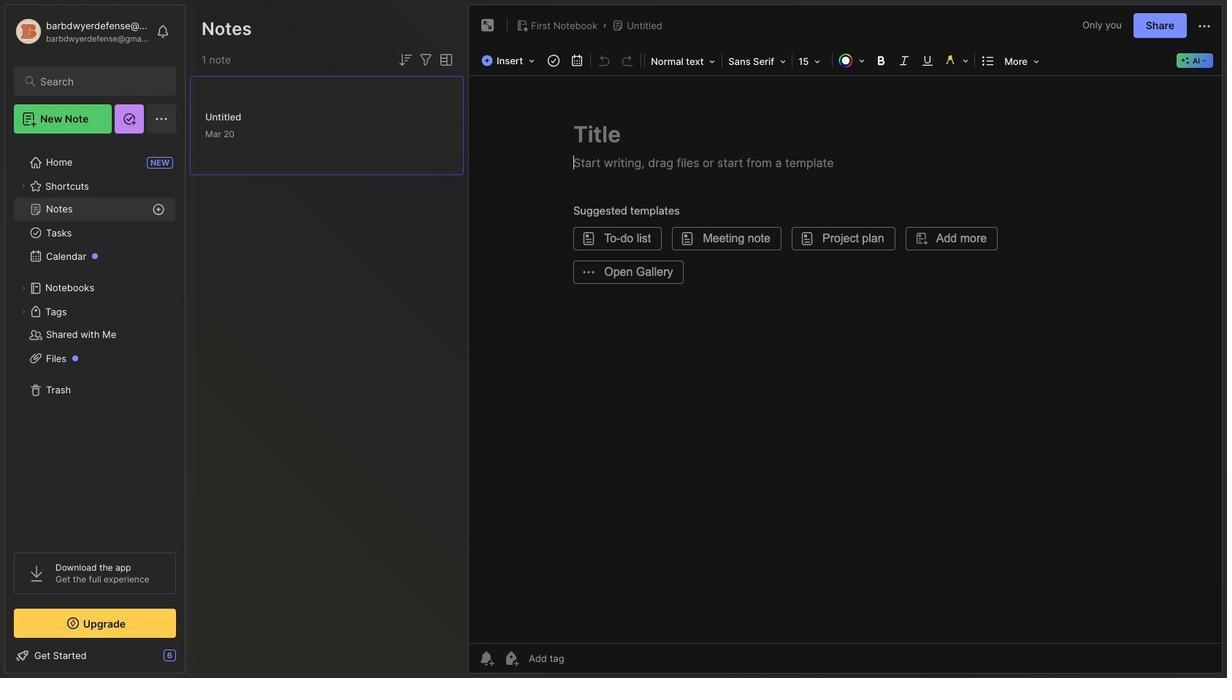 Task type: describe. For each thing, give the bounding box(es) containing it.
calendar event image
[[567, 50, 587, 71]]

Add tag field
[[527, 652, 638, 665]]

Sort options field
[[397, 51, 414, 69]]

Add filters field
[[417, 51, 435, 69]]

note window element
[[468, 4, 1223, 678]]

Highlight field
[[940, 50, 973, 71]]

add filters image
[[417, 51, 435, 69]]

italic image
[[894, 50, 915, 71]]

Insert field
[[478, 50, 542, 71]]

tree inside main element
[[5, 142, 185, 540]]

More actions field
[[1196, 16, 1213, 35]]

expand notebooks image
[[19, 284, 28, 293]]

add tag image
[[503, 650, 520, 668]]

click to collapse image
[[184, 652, 195, 669]]

expand note image
[[479, 17, 497, 34]]

Account field
[[14, 17, 149, 46]]

Font color field
[[834, 50, 869, 71]]

task image
[[544, 50, 564, 71]]

View options field
[[435, 51, 455, 69]]

add a reminder image
[[478, 650, 495, 668]]



Task type: vqa. For each thing, say whether or not it's contained in the screenshot.
the bottom )
no



Task type: locate. For each thing, give the bounding box(es) containing it.
Note Editor text field
[[469, 75, 1222, 644]]

bulleted list image
[[978, 50, 999, 71]]

none search field inside main element
[[40, 72, 163, 90]]

Heading level field
[[647, 51, 720, 72]]

main element
[[0, 0, 190, 679]]

Search text field
[[40, 75, 163, 88]]

Font family field
[[724, 51, 790, 72]]

tree
[[5, 142, 185, 540]]

underline image
[[918, 50, 938, 71]]

bold image
[[871, 50, 891, 71]]

more actions image
[[1196, 17, 1213, 35]]

None search field
[[40, 72, 163, 90]]

More field
[[1000, 51, 1044, 72]]

expand tags image
[[19, 308, 28, 316]]

Help and Learning task checklist field
[[5, 644, 185, 668]]

Font size field
[[794, 51, 831, 72]]



